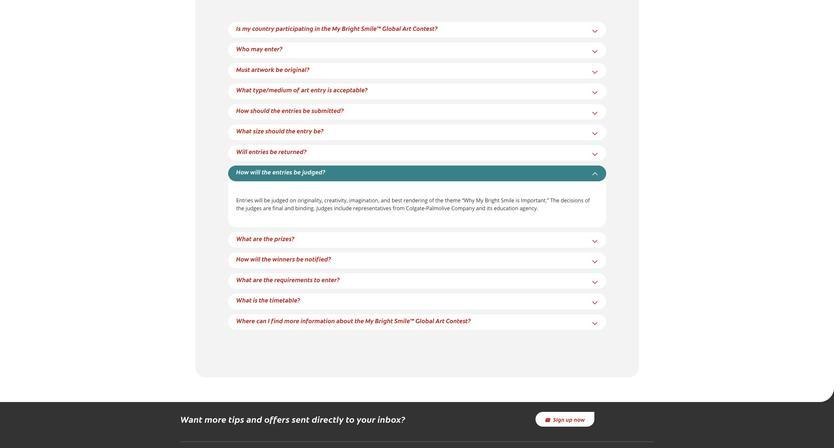 Task type: vqa. For each thing, say whether or not it's contained in the screenshot.
The Why Are Some Of Your Tubes Recyclable While Others Aren'T? at the bottom of the page
no



Task type: describe. For each thing, give the bounding box(es) containing it.
in
[[315, 24, 320, 32]]

will for winners
[[251, 255, 261, 264]]

how for how should the entries be submitted?
[[236, 106, 249, 115]]

0 horizontal spatial of
[[294, 86, 300, 94]]

must artwork be original? button
[[236, 65, 310, 74]]

be left returned? on the left top of page
[[270, 148, 277, 156]]

where
[[236, 317, 255, 325]]

sent
[[292, 414, 310, 426]]

important."
[[521, 197, 549, 204]]

sign up now link
[[536, 413, 595, 427]]

prizes?
[[275, 235, 295, 243]]

be right artwork
[[276, 65, 283, 74]]

"why
[[462, 197, 475, 204]]

inbox?
[[378, 414, 406, 426]]

colgate-
[[406, 205, 426, 212]]

0 vertical spatial enter?
[[265, 45, 283, 53]]

what for what is the timetable?
[[236, 296, 252, 305]]

offers
[[264, 414, 290, 426]]

1 vertical spatial should
[[266, 127, 285, 135]]

the left winners
[[262, 255, 271, 264]]

judged
[[272, 197, 289, 204]]

what are the requirements to enter?
[[236, 276, 340, 284]]

theme
[[445, 197, 461, 204]]

can
[[257, 317, 267, 325]]

what are the requirements to enter? button
[[236, 276, 340, 284]]

participating
[[276, 24, 314, 32]]

the right in
[[322, 24, 331, 32]]

bright inside entries will be judged on originality, creativity, imagination, and best rendering of the theme "why my bright smile is important." the decisions of the judges are final and binding. judges include representatives from colgate-palmolive company and its education agency.
[[485, 197, 500, 204]]

1 vertical spatial contest?
[[446, 317, 471, 325]]

1 horizontal spatial art
[[436, 317, 445, 325]]

where can i find more information about the my bright smile™ global art contest? button
[[236, 317, 471, 325]]

will
[[236, 148, 248, 156]]

want more tips and offers sent directly to your inbox?
[[180, 414, 406, 426]]

0 vertical spatial to
[[314, 276, 320, 284]]

what size should the entry be?
[[236, 127, 324, 135]]

be left judged?
[[294, 168, 301, 176]]

0 horizontal spatial contest?
[[413, 24, 438, 32]]

education
[[494, 205, 519, 212]]

how will the winners be notified? button
[[236, 255, 331, 264]]

tips
[[229, 414, 244, 426]]

information
[[301, 317, 335, 325]]

representatives
[[353, 205, 392, 212]]

who
[[236, 45, 250, 53]]

palmolive
[[426, 205, 450, 212]]

the up palmolive
[[436, 197, 444, 204]]

2 horizontal spatial of
[[585, 197, 590, 204]]

entries for will
[[273, 168, 292, 176]]

who may enter? button
[[236, 45, 283, 53]]

your
[[357, 414, 376, 426]]

be inside entries will be judged on originality, creativity, imagination, and best rendering of the theme "why my bright smile is important." the decisions of the judges are final and binding. judges include representatives from colgate-palmolive company and its education agency.
[[264, 197, 270, 204]]

will for entries
[[251, 168, 261, 176]]

how will the winners be notified?
[[236, 255, 331, 264]]

submitted?
[[312, 106, 344, 115]]

now
[[574, 416, 585, 424]]

2 vertical spatial is
[[253, 296, 258, 305]]

the down will entries be returned?
[[262, 168, 271, 176]]

0 vertical spatial art
[[403, 24, 412, 32]]

how should the entries be submitted?
[[236, 106, 344, 115]]

will entries be returned?
[[236, 148, 307, 156]]

include
[[334, 205, 352, 212]]

judges
[[246, 205, 262, 212]]

on
[[290, 197, 296, 204]]

sign up now
[[554, 416, 585, 424]]

how will the entries be judged? button
[[236, 168, 326, 176]]

notified?
[[305, 255, 331, 264]]

what for what type/medium of art entry is acceptable?
[[236, 86, 252, 94]]

originality,
[[298, 197, 323, 204]]

be right winners
[[296, 255, 304, 264]]

from
[[393, 205, 405, 212]]

0 vertical spatial is
[[328, 86, 332, 94]]

winners
[[273, 255, 295, 264]]

sign
[[554, 416, 565, 424]]

is my country participating in the my bright smile™ global art contest? button
[[236, 24, 438, 32]]

the
[[551, 197, 560, 204]]

type/medium
[[253, 86, 292, 94]]

the up what is the timetable?
[[264, 276, 273, 284]]

what type/medium of art entry is acceptable?
[[236, 86, 368, 94]]

entries
[[236, 197, 253, 204]]

entries will be judged on originality, creativity, imagination, and best rendering of the theme "why my bright smile is important." the decisions of the judges are final and binding. judges include representatives from colgate-palmolive company and its education agency.
[[236, 197, 590, 212]]

and left its on the top of page
[[476, 205, 486, 212]]

up
[[566, 416, 573, 424]]

entry for is
[[311, 86, 326, 94]]

what are the prizes?
[[236, 235, 295, 243]]

and left best
[[381, 197, 391, 204]]

final
[[273, 205, 283, 212]]

what type/medium of art entry is acceptable? button
[[236, 86, 368, 94]]

what is the timetable?
[[236, 296, 300, 305]]

about
[[337, 317, 354, 325]]

1 horizontal spatial bright
[[375, 317, 393, 325]]



Task type: locate. For each thing, give the bounding box(es) containing it.
4 what from the top
[[236, 276, 252, 284]]

contest?
[[413, 24, 438, 32], [446, 317, 471, 325]]

to left your
[[346, 414, 355, 426]]

more
[[284, 317, 300, 325], [205, 414, 227, 426]]

is up submitted?
[[328, 86, 332, 94]]

what for what are the requirements to enter?
[[236, 276, 252, 284]]

1 horizontal spatial is
[[328, 86, 332, 94]]

1 vertical spatial smile™
[[395, 317, 414, 325]]

1 vertical spatial entries
[[249, 148, 269, 156]]

be
[[276, 65, 283, 74], [303, 106, 310, 115], [270, 148, 277, 156], [294, 168, 301, 176], [264, 197, 270, 204], [296, 255, 304, 264]]

1 vertical spatial more
[[205, 414, 227, 426]]

are
[[263, 205, 271, 212], [253, 235, 262, 243], [253, 276, 262, 284]]

the down "how should the entries be submitted?" button
[[286, 127, 296, 135]]

are left prizes?
[[253, 235, 262, 243]]

is
[[328, 86, 332, 94], [516, 197, 520, 204], [253, 296, 258, 305]]

3 what from the top
[[236, 235, 252, 243]]

1 vertical spatial entry
[[297, 127, 312, 135]]

timetable?
[[270, 296, 300, 305]]

1 vertical spatial global
[[416, 317, 434, 325]]

bright
[[342, 24, 360, 32], [485, 197, 500, 204], [375, 317, 393, 325]]

of right decisions
[[585, 197, 590, 204]]

artwork
[[252, 65, 275, 74]]

to down notified?
[[314, 276, 320, 284]]

judged?
[[302, 168, 326, 176]]

what for what size should the entry be?
[[236, 127, 252, 135]]

what is the timetable? button
[[236, 296, 300, 305]]

to
[[314, 276, 320, 284], [346, 414, 355, 426]]

0 horizontal spatial my
[[332, 24, 341, 32]]

the right the about
[[355, 317, 364, 325]]

1 horizontal spatial global
[[416, 317, 434, 325]]

is right smile
[[516, 197, 520, 204]]

will
[[251, 168, 261, 176], [255, 197, 263, 204], [251, 255, 261, 264]]

2 horizontal spatial bright
[[485, 197, 500, 204]]

is inside entries will be judged on originality, creativity, imagination, and best rendering of the theme "why my bright smile is important." the decisions of the judges are final and binding. judges include representatives from colgate-palmolive company and its education agency.
[[516, 197, 520, 204]]

2 what from the top
[[236, 127, 252, 135]]

1 vertical spatial how
[[236, 168, 249, 176]]

entry for be?
[[297, 127, 312, 135]]

2 vertical spatial will
[[251, 255, 261, 264]]

original?
[[285, 65, 310, 74]]

are up what is the timetable? button
[[253, 276, 262, 284]]

where can i find more information about the my bright smile™ global art contest?
[[236, 317, 471, 325]]

0 horizontal spatial is
[[253, 296, 258, 305]]

2 vertical spatial bright
[[375, 317, 393, 325]]

my right the about
[[366, 317, 374, 325]]

smile™
[[361, 24, 381, 32], [395, 317, 414, 325]]

the left prizes?
[[264, 235, 273, 243]]

rounded corner image
[[820, 388, 835, 403]]

art
[[403, 24, 412, 32], [436, 317, 445, 325]]

what down judges
[[236, 235, 252, 243]]

returned?
[[279, 148, 307, 156]]

5 what from the top
[[236, 296, 252, 305]]

the up can
[[259, 296, 268, 305]]

my
[[332, 24, 341, 32], [476, 197, 484, 204], [366, 317, 374, 325]]

best
[[392, 197, 403, 204]]

0 vertical spatial should
[[251, 106, 270, 115]]

0 vertical spatial entries
[[282, 106, 302, 115]]

my right in
[[332, 24, 341, 32]]

are for requirements
[[253, 276, 262, 284]]

1 vertical spatial will
[[255, 197, 263, 204]]

and down on at the left top of page
[[285, 205, 294, 212]]

the down type/medium
[[271, 106, 280, 115]]

size
[[253, 127, 264, 135]]

2 vertical spatial are
[[253, 276, 262, 284]]

art
[[301, 86, 310, 94]]

1 horizontal spatial to
[[346, 414, 355, 426]]

and right tips
[[247, 414, 262, 426]]

the
[[322, 24, 331, 32], [271, 106, 280, 115], [286, 127, 296, 135], [262, 168, 271, 176], [436, 197, 444, 204], [236, 205, 244, 212], [264, 235, 273, 243], [262, 255, 271, 264], [264, 276, 273, 284], [259, 296, 268, 305], [355, 317, 364, 325]]

2 horizontal spatial my
[[476, 197, 484, 204]]

will up judges
[[255, 197, 263, 204]]

1 vertical spatial is
[[516, 197, 520, 204]]

how for how will the winners be notified?
[[236, 255, 249, 264]]

are for prizes?
[[253, 235, 262, 243]]

1 horizontal spatial contest?
[[446, 317, 471, 325]]

entries
[[282, 106, 302, 115], [249, 148, 269, 156], [273, 168, 292, 176]]

imagination,
[[349, 197, 380, 204]]

is
[[236, 24, 241, 32]]

want
[[180, 414, 203, 426]]

binding.
[[295, 205, 315, 212]]

the down the entries at the top
[[236, 205, 244, 212]]

1 vertical spatial my
[[476, 197, 484, 204]]

0 horizontal spatial more
[[205, 414, 227, 426]]

should
[[251, 106, 270, 115], [266, 127, 285, 135]]

of left art
[[294, 86, 300, 94]]

1 vertical spatial to
[[346, 414, 355, 426]]

0 vertical spatial how
[[236, 106, 249, 115]]

0 horizontal spatial art
[[403, 24, 412, 32]]

enter? right may
[[265, 45, 283, 53]]

be down art
[[303, 106, 310, 115]]

more left tips
[[205, 414, 227, 426]]

3 how from the top
[[236, 255, 249, 264]]

how will the entries be judged?
[[236, 168, 326, 176]]

find
[[271, 317, 283, 325]]

0 horizontal spatial enter?
[[265, 45, 283, 53]]

entries down "what type/medium of art entry is acceptable?" button
[[282, 106, 302, 115]]

0 horizontal spatial smile™
[[361, 24, 381, 32]]

0 vertical spatial are
[[263, 205, 271, 212]]

0 horizontal spatial bright
[[342, 24, 360, 32]]

1 vertical spatial art
[[436, 317, 445, 325]]

decisions
[[561, 197, 584, 204]]

0 vertical spatial contest?
[[413, 24, 438, 32]]

acceptable?
[[334, 86, 368, 94]]

country
[[252, 24, 275, 32]]

be?
[[314, 127, 324, 135]]

should right size in the left of the page
[[266, 127, 285, 135]]

1 what from the top
[[236, 86, 252, 94]]

my
[[242, 24, 251, 32]]

requirements
[[275, 276, 313, 284]]

company
[[452, 205, 475, 212]]

who may enter?
[[236, 45, 283, 53]]

will for judged
[[255, 197, 263, 204]]

global
[[383, 24, 401, 32], [416, 317, 434, 325]]

2 how from the top
[[236, 168, 249, 176]]

are left the final
[[263, 205, 271, 212]]

creativity,
[[325, 197, 348, 204]]

be left judged
[[264, 197, 270, 204]]

may
[[251, 45, 263, 53]]

what size should the entry be? button
[[236, 127, 324, 135]]

agency.
[[520, 205, 539, 212]]

my right '"why' on the right top of page
[[476, 197, 484, 204]]

entries down returned? on the left top of page
[[273, 168, 292, 176]]

entry left be?
[[297, 127, 312, 135]]

directly
[[312, 414, 344, 426]]

2 vertical spatial entries
[[273, 168, 292, 176]]

1 how from the top
[[236, 106, 249, 115]]

should up size in the left of the page
[[251, 106, 270, 115]]

0 vertical spatial my
[[332, 24, 341, 32]]

0 vertical spatial entry
[[311, 86, 326, 94]]

what left size in the left of the page
[[236, 127, 252, 135]]

1 vertical spatial are
[[253, 235, 262, 243]]

0 vertical spatial global
[[383, 24, 401, 32]]

1 vertical spatial bright
[[485, 197, 500, 204]]

what down the must
[[236, 86, 252, 94]]

how for how will the entries be judged?
[[236, 168, 249, 176]]

1 horizontal spatial more
[[284, 317, 300, 325]]

and
[[381, 197, 391, 204], [285, 205, 294, 212], [476, 205, 486, 212], [247, 414, 262, 426]]

judges
[[317, 205, 333, 212]]

what are the prizes? button
[[236, 235, 295, 243]]

what up where
[[236, 296, 252, 305]]

is my country participating in the my bright smile™ global art contest?
[[236, 24, 438, 32]]

more right find at the left bottom of page
[[284, 317, 300, 325]]

how should the entries be submitted? button
[[236, 106, 344, 115]]

0 horizontal spatial to
[[314, 276, 320, 284]]

will inside entries will be judged on originality, creativity, imagination, and best rendering of the theme "why my bright smile is important." the decisions of the judges are final and binding. judges include representatives from colgate-palmolive company and its education agency.
[[255, 197, 263, 204]]

what for what are the prizes?
[[236, 235, 252, 243]]

0 vertical spatial bright
[[342, 24, 360, 32]]

are inside entries will be judged on originality, creativity, imagination, and best rendering of the theme "why my bright smile is important." the decisions of the judges are final and binding. judges include representatives from colgate-palmolive company and its education agency.
[[263, 205, 271, 212]]

what up what is the timetable? button
[[236, 276, 252, 284]]

is up can
[[253, 296, 258, 305]]

will down what are the prizes?
[[251, 255, 261, 264]]

0 vertical spatial smile™
[[361, 24, 381, 32]]

rendering
[[404, 197, 428, 204]]

2 horizontal spatial is
[[516, 197, 520, 204]]

enter? down notified?
[[322, 276, 340, 284]]

1 horizontal spatial of
[[429, 197, 434, 204]]

of up palmolive
[[429, 197, 434, 204]]

smile
[[501, 197, 515, 204]]

2 vertical spatial how
[[236, 255, 249, 264]]

0 vertical spatial more
[[284, 317, 300, 325]]

1 vertical spatial enter?
[[322, 276, 340, 284]]

will entries be returned? button
[[236, 148, 307, 156]]

2 vertical spatial my
[[366, 317, 374, 325]]

0 vertical spatial will
[[251, 168, 261, 176]]

its
[[487, 205, 493, 212]]

must artwork be original?
[[236, 65, 310, 74]]

entries for should
[[282, 106, 302, 115]]

entries right "will"
[[249, 148, 269, 156]]

0 horizontal spatial global
[[383, 24, 401, 32]]

1 horizontal spatial smile™
[[395, 317, 414, 325]]

entry right art
[[311, 86, 326, 94]]

1 horizontal spatial enter?
[[322, 276, 340, 284]]

will down will entries be returned? button
[[251, 168, 261, 176]]

i
[[268, 317, 270, 325]]

1 horizontal spatial my
[[366, 317, 374, 325]]

my inside entries will be judged on originality, creativity, imagination, and best rendering of the theme "why my bright smile is important." the decisions of the judges are final and binding. judges include representatives from colgate-palmolive company and its education agency.
[[476, 197, 484, 204]]

how
[[236, 106, 249, 115], [236, 168, 249, 176], [236, 255, 249, 264]]

must
[[236, 65, 250, 74]]



